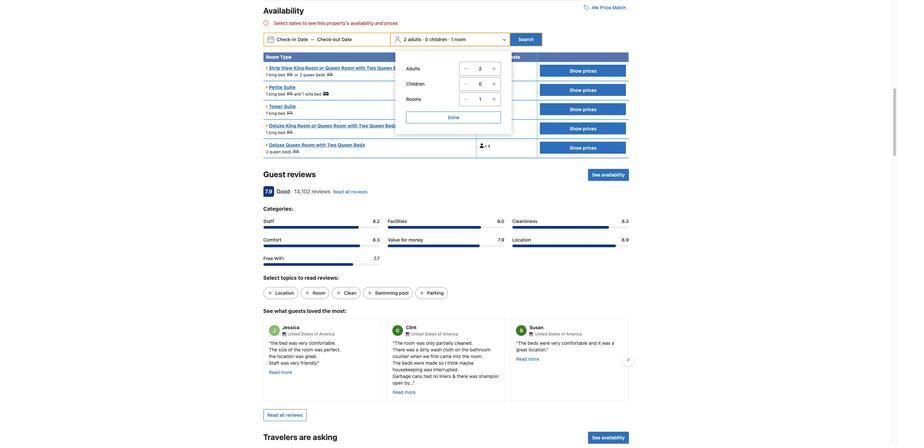 Task type: locate. For each thing, give the bounding box(es) containing it.
8.2
[[373, 219, 380, 224]]

1 × 4 from the top
[[485, 125, 490, 130]]

0 horizontal spatial states
[[301, 332, 313, 337]]

was right there
[[469, 374, 478, 379]]

1 inside button
[[451, 37, 453, 42]]

—
[[311, 37, 315, 42]]

3 america from the left
[[566, 332, 582, 337]]

1 horizontal spatial america
[[443, 332, 458, 337]]

1 united states of america from the left
[[288, 332, 335, 337]]

1 united from the left
[[288, 332, 300, 337]]

to left read
[[298, 275, 303, 281]]

1 horizontal spatial date
[[342, 37, 352, 42]]

check- right — at left
[[317, 37, 333, 42]]

1 vertical spatial × 4
[[485, 144, 490, 149]]

4
[[488, 125, 490, 130], [488, 144, 490, 149]]

0 horizontal spatial 7.9
[[265, 189, 272, 195]]

" down 'great.'
[[317, 360, 319, 366]]

united states of america image
[[406, 333, 410, 337], [530, 333, 534, 337]]

in
[[293, 37, 297, 42]]

3 king from the top
[[269, 111, 277, 116]]

1 horizontal spatial check-
[[317, 37, 333, 42]]

reviews inside button
[[286, 413, 303, 418]]

0 horizontal spatial room
[[302, 347, 313, 353]]

there
[[393, 347, 405, 353]]

topics
[[281, 275, 297, 281]]

states up " the beds were very comfortable and it was a great location.
[[548, 332, 560, 337]]

staff 8.2 meter
[[263, 226, 380, 229]]

0 horizontal spatial read all reviews
[[267, 413, 303, 418]]

size
[[279, 347, 287, 353]]

0 vertical spatial read all reviews
[[333, 189, 368, 195]]

0 horizontal spatial united states of america image
[[406, 333, 410, 337]]

read more button for the bed was very comfortable. the size of the room was perfect. the location was great. staff was very friendly.
[[269, 369, 292, 376]]

clean
[[344, 291, 357, 296]]

8.3 up 8.9
[[622, 219, 629, 224]]

0 vertical spatial see availability button
[[588, 169, 629, 181]]

2 horizontal spatial states
[[548, 332, 560, 337]]

maybe
[[459, 360, 474, 366]]

cloth
[[443, 347, 454, 353]]

2 united states of america image from the left
[[530, 333, 534, 337]]

2 vertical spatial two
[[327, 142, 337, 148]]

1 horizontal spatial queen
[[303, 72, 315, 77]]

" for " the bed was very comfortable. the size of the room was perfect. the location was great. staff was very friendly.
[[269, 341, 271, 346]]

0 horizontal spatial "
[[269, 341, 271, 346]]

was down comfortable.
[[314, 347, 323, 353]]

value
[[388, 237, 400, 243]]

to for topics
[[298, 275, 303, 281]]

show for beds
[[570, 145, 582, 151]]

0 vertical spatial 8.3
[[622, 219, 629, 224]]

asking
[[313, 433, 337, 442]]

1 vertical spatial were
[[414, 360, 424, 366]]

2 inside button
[[404, 37, 407, 42]]

of right number
[[499, 54, 504, 60]]

" inside " the room was only partially cleaned. there was a dirty wash cloth on the bathroom counter when we first came into the room. the beds were made so i think maybe housekeeping was interrupted. garbage cans had no liners & there was shampoo open by...
[[393, 341, 395, 346]]

there
[[457, 374, 468, 379]]

see
[[592, 172, 601, 178], [263, 308, 273, 314], [592, 435, 601, 441]]

clint
[[406, 325, 417, 331]]

1 vertical spatial beds
[[385, 123, 397, 129]]

2 queen beds up guest
[[266, 150, 292, 155]]

0 vertical spatial to
[[303, 20, 307, 26]]

of up comfortable.
[[314, 332, 318, 337]]

2 see availability from the top
[[592, 435, 625, 441]]

2 horizontal spatial ·
[[449, 37, 450, 42]]

2 king from the top
[[269, 92, 277, 97]]

united down susan
[[535, 332, 547, 337]]

a up when
[[416, 347, 419, 353]]

this
[[317, 20, 325, 26]]

select
[[274, 20, 288, 26], [263, 275, 280, 281]]

location.
[[529, 347, 547, 353]]

" down cans
[[413, 380, 415, 386]]

1 horizontal spatial read all reviews
[[333, 189, 368, 195]]

a right it
[[612, 341, 614, 346]]

show prices
[[570, 68, 597, 74], [570, 87, 597, 93], [570, 107, 597, 112], [570, 126, 597, 132], [570, 145, 597, 151]]

1 see availability button from the top
[[588, 169, 629, 181]]

states for partially
[[425, 332, 437, 337]]

1 horizontal spatial "
[[393, 341, 395, 346]]

· right adults
[[423, 37, 424, 42]]

more down by...
[[405, 390, 416, 395]]

2 check- from the left
[[317, 37, 333, 42]]

3 united states of america from the left
[[535, 332, 582, 337]]

" right great
[[547, 347, 549, 353]]

0 vertical spatial with
[[356, 65, 366, 71]]

were
[[540, 341, 550, 346], [414, 360, 424, 366]]

staff down review categories element at the left
[[263, 219, 274, 224]]

c
[[396, 328, 400, 334]]

guests down search button
[[505, 54, 520, 60]]

deluxe up guest
[[269, 142, 285, 148]]

0 horizontal spatial guests
[[288, 308, 306, 314]]

2 " from the left
[[393, 341, 395, 346]]

match
[[613, 5, 626, 10]]

0 horizontal spatial date
[[298, 37, 308, 42]]

comfort
[[263, 237, 282, 243]]

2 united from the left
[[411, 332, 424, 337]]

1 vertical spatial 8.3
[[373, 237, 380, 243]]

suite for tower suite
[[284, 104, 296, 109]]

see for guest reviews
[[592, 172, 601, 178]]

united states of america image for susan
[[530, 333, 534, 337]]

0 vertical spatial availability
[[351, 20, 374, 26]]

" for was
[[317, 360, 319, 366]]

room down read
[[313, 291, 325, 296]]

" for " the room was only partially cleaned. there was a dirty wash cloth on the bathroom counter when we first came into the room. the beds were made so i think maybe housekeeping was interrupted. garbage cans had no liners & there was shampoo open by...
[[393, 341, 395, 346]]

or up deluxe queen room with two queen beds link
[[312, 123, 316, 129]]

2 horizontal spatial america
[[566, 332, 582, 337]]

2 horizontal spatial or
[[319, 65, 324, 71]]

0 vertical spatial and
[[375, 20, 383, 26]]

deluxe queen room with two queen beds
[[269, 142, 365, 148]]

review categories element
[[263, 205, 293, 213]]

united states of america up comfortable.
[[288, 332, 335, 337]]

1 deluxe from the top
[[269, 123, 285, 129]]

read more down great
[[516, 357, 539, 362]]

beds
[[316, 72, 325, 77], [282, 150, 292, 155], [528, 341, 538, 346], [402, 360, 413, 366]]

" for wash
[[413, 380, 415, 386]]

1 vertical spatial "
[[317, 360, 319, 366]]

1 show prices from the top
[[570, 68, 597, 74]]

united down jessica
[[288, 332, 300, 337]]

interrupted.
[[434, 367, 459, 373]]

1 vertical spatial see availability
[[592, 435, 625, 441]]

1 vertical spatial ×
[[485, 144, 487, 149]]

1 vertical spatial staff
[[269, 360, 279, 366]]

what
[[274, 308, 287, 314]]

1 vertical spatial all
[[280, 413, 285, 418]]

of up " the beds were very comfortable and it was a great location.
[[562, 332, 565, 337]]

the up great
[[518, 341, 527, 346]]

1 vertical spatial 0
[[479, 81, 482, 87]]

staff down "location"
[[269, 360, 279, 366]]

room inside " the room was only partially cleaned. there was a dirty wash cloth on the bathroom counter when we first came into the room. the beds were made so i think maybe housekeeping was interrupted. garbage cans had no liners & there was shampoo open by...
[[404, 341, 415, 346]]

0 vertical spatial all
[[345, 189, 350, 195]]

1 × from the top
[[485, 125, 487, 130]]

select dates to see this property's availability and prices region
[[263, 19, 629, 27]]

0 vertical spatial 4
[[488, 125, 490, 130]]

4 king from the top
[[269, 130, 277, 135]]

two
[[367, 65, 376, 71], [359, 123, 368, 129], [327, 142, 337, 148]]

very up 'great.'
[[298, 341, 308, 346]]

room
[[455, 37, 466, 42], [404, 341, 415, 346], [302, 347, 313, 353]]

0
[[425, 37, 428, 42], [479, 81, 482, 87]]

2 vertical spatial see
[[592, 435, 601, 441]]

with
[[356, 65, 366, 71], [348, 123, 358, 129], [316, 142, 326, 148]]

1 horizontal spatial read more
[[393, 390, 416, 395]]

very
[[298, 341, 308, 346], [551, 341, 561, 346], [290, 360, 300, 366]]

were up location.
[[540, 341, 550, 346]]

tower suite
[[269, 104, 296, 109]]

2 vertical spatial beds
[[354, 142, 365, 148]]

read more button down by...
[[393, 389, 416, 396]]

was up had
[[424, 367, 432, 373]]

very down "location"
[[290, 360, 300, 366]]

1 states from the left
[[301, 332, 313, 337]]

room up there
[[404, 341, 415, 346]]

0 horizontal spatial united
[[288, 332, 300, 337]]

8.9
[[622, 237, 629, 243]]

1 vertical spatial read more
[[269, 370, 292, 375]]

0 vertical spatial were
[[540, 341, 550, 346]]

united states of america image down susan
[[530, 333, 534, 337]]

1 america from the left
[[319, 332, 335, 337]]

2 united states of america from the left
[[411, 332, 458, 337]]

3 show from the top
[[570, 107, 582, 112]]

good · 14,102 reviews
[[277, 189, 331, 195]]

1 horizontal spatial a
[[612, 341, 614, 346]]

read more down "location"
[[269, 370, 292, 375]]

0 horizontal spatial read more button
[[269, 369, 292, 376]]

was
[[289, 341, 297, 346], [417, 341, 425, 346], [602, 341, 611, 346], [314, 347, 323, 353], [406, 347, 415, 353], [296, 354, 304, 359], [281, 360, 289, 366], [424, 367, 432, 373], [469, 374, 478, 379]]

×
[[485, 125, 487, 130], [485, 144, 487, 149]]

" inside " the bed was very comfortable. the size of the room was perfect. the location was great. staff was very friendly.
[[269, 341, 271, 346]]

states
[[301, 332, 313, 337], [425, 332, 437, 337], [548, 332, 560, 337]]

0 vertical spatial deluxe
[[269, 123, 285, 129]]

2 queen beds up 1 sofa bed
[[300, 72, 325, 77]]

were down when
[[414, 360, 424, 366]]

1 united states of america image from the left
[[406, 333, 410, 337]]

was right it
[[602, 341, 611, 346]]

america up comfortable
[[566, 332, 582, 337]]

2 show prices from the top
[[570, 87, 597, 93]]

0 vertical spatial king
[[294, 65, 304, 71]]

states up comfortable.
[[301, 332, 313, 337]]

read more button for the room was only partially cleaned. there was a dirty wash cloth on the bathroom counter when we first came into the room. the beds were made so i think maybe housekeeping was interrupted. garbage cans had no liners & there was shampoo open by...
[[393, 389, 416, 396]]

of right size at the left bottom
[[288, 347, 293, 353]]

was inside " the beds were very comfortable and it was a great location.
[[602, 341, 611, 346]]

availability for guest reviews
[[602, 172, 625, 178]]

1 vertical spatial read more button
[[269, 369, 292, 376]]

0 horizontal spatial 0
[[425, 37, 428, 42]]

read more button for the beds were very comfortable and it was a great location.
[[516, 356, 539, 363]]

1 1 king bed from the top
[[266, 72, 285, 77]]

open
[[393, 380, 403, 386]]

8.3 left the value
[[373, 237, 380, 243]]

0 horizontal spatial 2 queen beds
[[266, 150, 292, 155]]

0 horizontal spatial america
[[319, 332, 335, 337]]

loved
[[307, 308, 321, 314]]

america up comfortable.
[[319, 332, 335, 337]]

read
[[305, 275, 316, 281]]

2 america from the left
[[443, 332, 458, 337]]

prices for deluxe queen room with two queen beds
[[583, 145, 597, 151]]

4 show prices from the top
[[570, 126, 597, 132]]

room up 'great.'
[[302, 347, 313, 353]]

guests
[[505, 54, 520, 60], [288, 308, 306, 314]]

3 states from the left
[[548, 332, 560, 337]]

1 king bed
[[266, 72, 285, 77], [266, 92, 285, 97], [266, 111, 285, 116], [266, 130, 285, 135]]

guests for of
[[505, 54, 520, 60]]

2 states from the left
[[425, 332, 437, 337]]

2 vertical spatial "
[[413, 380, 415, 386]]

read more down by...
[[393, 390, 416, 395]]

more down "location"
[[281, 370, 292, 375]]

7.9 left good
[[265, 189, 272, 195]]

search button
[[511, 33, 542, 46]]

0 vertical spatial read more button
[[516, 356, 539, 363]]

when
[[410, 354, 422, 359]]

1 horizontal spatial ·
[[423, 37, 424, 42]]

7.9 down 8.0
[[498, 237, 504, 243]]

0 horizontal spatial 8.3
[[373, 237, 380, 243]]

queen up guest
[[270, 150, 281, 155]]

show prices for beds
[[570, 145, 597, 151]]

room down select dates to see this property's availability and prices region
[[455, 37, 466, 42]]

or up petite suite
[[295, 72, 298, 77]]

0 vertical spatial two
[[367, 65, 376, 71]]

check- up type
[[277, 37, 293, 42]]

0 vertical spatial read more
[[516, 357, 539, 362]]

1 horizontal spatial room
[[404, 341, 415, 346]]

see availability button for travelers are asking
[[588, 432, 629, 444]]

1 horizontal spatial were
[[540, 341, 550, 346]]

united states of america for partially
[[411, 332, 458, 337]]

1 vertical spatial see
[[263, 308, 273, 314]]

and inside select dates to see this property's availability and prices region
[[375, 20, 383, 26]]

done button
[[406, 112, 501, 124]]

· right rated good element at the top left of page
[[291, 189, 293, 195]]

united down clint at the bottom of the page
[[411, 332, 424, 337]]

availability
[[351, 20, 374, 26], [602, 172, 625, 178], [602, 435, 625, 441]]

0 vertical spatial 7.9
[[265, 189, 272, 195]]

wifi
[[274, 256, 284, 262]]

made
[[426, 360, 438, 366]]

travelers
[[263, 433, 298, 442]]

1 horizontal spatial states
[[425, 332, 437, 337]]

date right out
[[342, 37, 352, 42]]

a
[[612, 341, 614, 346], [416, 347, 419, 353]]

comfort 8.3 meter
[[263, 245, 380, 248]]

value for money 7.9 meter
[[388, 245, 504, 248]]

2 horizontal spatial room
[[455, 37, 466, 42]]

0 vertical spatial location
[[512, 237, 531, 243]]

king down tower suite
[[286, 123, 296, 129]]

read more button down great
[[516, 356, 539, 363]]

queen up the sofa
[[303, 72, 315, 77]]

read more
[[516, 357, 539, 362], [269, 370, 292, 375], [393, 390, 416, 395]]

0 left children
[[425, 37, 428, 42]]

prices for strip view king room or queen room with two queen beds
[[583, 68, 597, 74]]

0 vertical spatial 2 queen beds
[[300, 72, 325, 77]]

2 × from the top
[[485, 144, 487, 149]]

show prices for room
[[570, 68, 597, 74]]

0 down number
[[479, 81, 482, 87]]

united states of america image down clint at the bottom of the page
[[406, 333, 410, 337]]

for
[[401, 237, 407, 243]]

2 vertical spatial availability
[[602, 435, 625, 441]]

room type
[[266, 54, 292, 60]]

states for comfortable
[[548, 332, 560, 337]]

3 " from the left
[[516, 341, 518, 346]]

housekeeping
[[393, 367, 423, 373]]

room up deluxe queen room with two queen beds link
[[297, 123, 310, 129]]

a inside " the beds were very comfortable and it was a great location.
[[612, 341, 614, 346]]

king right "view"
[[294, 65, 304, 71]]

location down the cleanliness at the right of page
[[512, 237, 531, 243]]

select left topics
[[263, 275, 280, 281]]

1 show from the top
[[570, 68, 582, 74]]

2 vertical spatial more
[[405, 390, 416, 395]]

a inside " the room was only partially cleaned. there was a dirty wash cloth on the bathroom counter when we first came into the room. the beds were made so i think maybe housekeeping was interrupted. garbage cans had no liners & there was shampoo open by...
[[416, 347, 419, 353]]

0 horizontal spatial check-
[[277, 37, 293, 42]]

1 horizontal spatial 8.3
[[622, 219, 629, 224]]

of up partially
[[438, 332, 442, 337]]

2 deluxe from the top
[[269, 142, 285, 148]]

read all reviews button
[[263, 410, 307, 422]]

beds up guest reviews
[[282, 150, 292, 155]]

was up when
[[406, 347, 415, 353]]

queen
[[303, 72, 315, 77], [270, 150, 281, 155]]

1 horizontal spatial and
[[375, 20, 383, 26]]

united for susan
[[535, 332, 547, 337]]

more down location.
[[528, 357, 539, 362]]

2 horizontal spatial read more button
[[516, 356, 539, 363]]

2 horizontal spatial united states of america
[[535, 332, 582, 337]]

states up "only"
[[425, 332, 437, 337]]

1 vertical spatial a
[[416, 347, 419, 353]]

2 horizontal spatial read more
[[516, 357, 539, 362]]

availability inside region
[[351, 20, 374, 26]]

travelers are asking
[[263, 433, 337, 442]]

prices for petite suite
[[583, 87, 597, 93]]

garbage
[[393, 374, 411, 379]]

read more for " the beds were very comfortable and it was a great location.
[[516, 357, 539, 362]]

read more for " the bed was very comfortable. the size of the room was perfect. the location was great. staff was very friendly.
[[269, 370, 292, 375]]

beds up location.
[[528, 341, 538, 346]]

deluxe
[[269, 123, 285, 129], [269, 142, 285, 148]]

0 horizontal spatial or
[[295, 72, 298, 77]]

1 horizontal spatial read more button
[[393, 389, 416, 396]]

select inside region
[[274, 20, 288, 26]]

room up deluxe queen room with two queen beds
[[333, 123, 347, 129]]

1 horizontal spatial or
[[312, 123, 316, 129]]

select down availability
[[274, 20, 288, 26]]

1 horizontal spatial united
[[411, 332, 424, 337]]

· right children
[[449, 37, 450, 42]]

united states of america up " the beds were very comfortable and it was a great location.
[[535, 332, 582, 337]]

1 horizontal spatial "
[[413, 380, 415, 386]]

suite right tower
[[284, 104, 296, 109]]

number
[[479, 54, 498, 60]]

guests right 'what'
[[288, 308, 306, 314]]

check-in date — check-out date
[[277, 37, 352, 42]]

of for the bed was very comfortable. the size of the room was perfect. the location was great. staff was very friendly.
[[314, 332, 318, 337]]

prices for tower suite
[[583, 107, 597, 112]]

or up 1 sofa bed
[[319, 65, 324, 71]]

5 show from the top
[[570, 145, 582, 151]]

4 1 king bed from the top
[[266, 130, 285, 135]]

cleanliness
[[512, 219, 538, 224]]

show
[[570, 68, 582, 74], [570, 87, 582, 93], [570, 107, 582, 112], [570, 126, 582, 132], [570, 145, 582, 151]]

read more button down "location"
[[269, 369, 292, 376]]

dates
[[289, 20, 301, 26]]

the inside " the bed was very comfortable. the size of the room was perfect. the location was great. staff was very friendly.
[[269, 347, 277, 353]]

1 see availability from the top
[[592, 172, 625, 178]]

facilities 8.0 meter
[[388, 226, 504, 229]]

8.3 for comfort
[[373, 237, 380, 243]]

no
[[433, 374, 438, 379]]

" inside " the beds were very comfortable and it was a great location.
[[516, 341, 518, 346]]

" for location.
[[547, 347, 549, 353]]

4 show from the top
[[570, 126, 582, 132]]

read all reviews inside button
[[267, 413, 303, 418]]

2 vertical spatial room
[[302, 347, 313, 353]]

comfortable.
[[309, 341, 336, 346]]

adults
[[408, 37, 422, 42]]

0 vertical spatial 0
[[425, 37, 428, 42]]

0 vertical spatial select
[[274, 20, 288, 26]]

3 united from the left
[[535, 332, 547, 337]]

to inside region
[[303, 20, 307, 26]]

very inside " the beds were very comfortable and it was a great location.
[[551, 341, 561, 346]]

deluxe down tower
[[269, 123, 285, 129]]

select topics to read reviews:
[[263, 275, 339, 281]]

1 " from the left
[[269, 341, 271, 346]]

united states of america up "only"
[[411, 332, 458, 337]]

show for room
[[570, 68, 582, 74]]

beds up housekeeping
[[402, 360, 413, 366]]

check-in date button
[[274, 34, 311, 46]]

3 show prices from the top
[[570, 107, 597, 112]]

suite for petite suite
[[284, 84, 296, 90]]

1 vertical spatial to
[[298, 275, 303, 281]]

1 horizontal spatial united states of america
[[411, 332, 458, 337]]

the left size at the left bottom
[[269, 347, 277, 353]]

good
[[277, 189, 290, 195]]

jessica
[[282, 325, 300, 331]]

location down topics
[[275, 291, 294, 296]]

× 4
[[485, 125, 490, 130], [485, 144, 490, 149]]

date right in
[[298, 37, 308, 42]]

5 show prices from the top
[[570, 145, 597, 151]]

2 horizontal spatial more
[[528, 357, 539, 362]]

0 vertical spatial see
[[592, 172, 601, 178]]

very left comfortable
[[551, 341, 561, 346]]

2 see availability button from the top
[[588, 432, 629, 444]]

2 vertical spatial and
[[589, 341, 597, 346]]

2 vertical spatial read more button
[[393, 389, 416, 396]]

2 date from the left
[[342, 37, 352, 42]]

suite right petite
[[284, 84, 296, 90]]

prices
[[385, 20, 398, 26], [583, 68, 597, 74], [583, 87, 597, 93], [583, 107, 597, 112], [583, 126, 597, 132], [583, 145, 597, 151]]

america up partially
[[443, 332, 458, 337]]

1 vertical spatial room
[[404, 341, 415, 346]]

2 adults · 0 children · 1 room button
[[392, 33, 509, 46]]

2 1 king bed from the top
[[266, 92, 285, 97]]

0 vertical spatial ×
[[485, 125, 487, 130]]

see availability button for guest reviews
[[588, 169, 629, 181]]



Task type: describe. For each thing, give the bounding box(es) containing it.
all inside read all reviews button
[[280, 413, 285, 418]]

8.0
[[497, 219, 504, 224]]

1 date from the left
[[298, 37, 308, 42]]

" the beds were very comfortable and it was a great location.
[[516, 341, 614, 353]]

sofa
[[305, 92, 313, 97]]

more for " the beds were very comfortable and it was a great location.
[[528, 357, 539, 362]]

read for " the beds were very comfortable and it was a great location.
[[516, 357, 527, 362]]

and inside " the beds were very comfortable and it was a great location.
[[589, 341, 597, 346]]

check-out date button
[[315, 34, 355, 46]]

availability for travelers are asking
[[602, 435, 625, 441]]

room inside " the bed was very comfortable. the size of the room was perfect. the location was great. staff was very friendly.
[[302, 347, 313, 353]]

0 vertical spatial or
[[319, 65, 324, 71]]

1 vertical spatial king
[[286, 123, 296, 129]]

more for " the room was only partially cleaned. there was a dirty wash cloth on the bathroom counter when we first came into the room. the beds were made so i think maybe housekeeping was interrupted. garbage cans had no liners & there was shampoo open by...
[[405, 390, 416, 395]]

guest reviews element
[[263, 169, 586, 180]]

america for perfect.
[[319, 332, 335, 337]]

was up "location"
[[289, 341, 297, 346]]

free wifi 7.7 meter
[[263, 264, 380, 266]]

more for " the bed was very comfortable. the size of the room was perfect. the location was great. staff was very friendly.
[[281, 370, 292, 375]]

1 vertical spatial with
[[348, 123, 358, 129]]

done
[[448, 115, 460, 120]]

states for comfortable.
[[301, 332, 313, 337]]

beds inside " the beds were very comfortable and it was a great location.
[[528, 341, 538, 346]]

1 4 from the top
[[488, 125, 490, 130]]

united states of america for comfortable.
[[288, 332, 335, 337]]

7.7
[[374, 256, 380, 262]]

we price match
[[592, 5, 626, 10]]

property's
[[327, 20, 349, 26]]

location 8.9 meter
[[512, 245, 629, 248]]

search
[[519, 37, 534, 42]]

guest reviews
[[263, 170, 316, 179]]

counter
[[393, 354, 409, 359]]

room inside 2 adults · 0 children · 1 room button
[[455, 37, 466, 42]]

beds inside " the room was only partially cleaned. there was a dirty wash cloth on the bathroom counter when we first came into the room. the beds were made so i think maybe housekeeping was interrupted. garbage cans had no liners & there was shampoo open by...
[[402, 360, 413, 366]]

dirty
[[420, 347, 430, 353]]

of for the room was only partially cleaned. there was a dirty wash cloth on the bathroom counter when we first came into the room. the beds were made so i think maybe housekeeping was interrupted. garbage cans had no liners & there was shampoo open by...
[[438, 332, 442, 337]]

swimming pool
[[375, 291, 409, 296]]

petite suite link
[[266, 84, 296, 90]]

great
[[516, 347, 528, 353]]

so
[[439, 360, 444, 366]]

0 horizontal spatial ·
[[291, 189, 293, 195]]

partially
[[436, 341, 453, 346]]

tower suite link
[[266, 104, 296, 109]]

1 sofa bed
[[302, 92, 321, 97]]

room.
[[471, 354, 483, 359]]

2 show from the top
[[570, 87, 582, 93]]

came
[[440, 354, 452, 359]]

prices inside select dates to see this property's availability and prices region
[[385, 20, 398, 26]]

it
[[598, 341, 601, 346]]

2 × 4 from the top
[[485, 144, 490, 149]]

1 horizontal spatial all
[[345, 189, 350, 195]]

we
[[592, 5, 599, 10]]

children
[[430, 37, 447, 42]]

location
[[277, 354, 294, 359]]

1 vertical spatial queen
[[270, 150, 281, 155]]

show prices for with
[[570, 126, 597, 132]]

2 vertical spatial or
[[312, 123, 316, 129]]

2 adults · 0 children · 1 room
[[404, 37, 466, 42]]

think
[[448, 360, 458, 366]]

1 vertical spatial two
[[359, 123, 368, 129]]

cleanliness 8.3 meter
[[512, 226, 629, 229]]

united for clint
[[411, 332, 424, 337]]

petite suite
[[269, 84, 296, 90]]

into
[[453, 354, 461, 359]]

staff inside " the bed was very comfortable. the size of the room was perfect. the location was great. staff was very friendly.
[[269, 360, 279, 366]]

out
[[333, 37, 340, 42]]

petite
[[269, 84, 283, 90]]

free
[[263, 256, 273, 262]]

read for " the bed was very comfortable. the size of the room was perfect. the location was great. staff was very friendly.
[[269, 370, 280, 375]]

1 vertical spatial 7.9
[[498, 237, 504, 243]]

1 king from the top
[[269, 72, 277, 77]]

0 horizontal spatial location
[[275, 291, 294, 296]]

the up there
[[395, 341, 403, 346]]

deluxe king room or queen room with two queen beds
[[269, 123, 397, 129]]

shampoo
[[479, 374, 499, 379]]

deluxe for deluxe queen room with two queen beds
[[269, 142, 285, 148]]

view
[[281, 65, 293, 71]]

free wifi
[[263, 256, 284, 262]]

a for there
[[416, 347, 419, 353]]

see availability for travelers are asking
[[592, 435, 625, 441]]

8.3 for cleanliness
[[622, 219, 629, 224]]

liners
[[440, 374, 451, 379]]

only
[[426, 341, 435, 346]]

1 vertical spatial or
[[295, 72, 298, 77]]

room down deluxe king room or queen room with two queen beds link
[[302, 142, 315, 148]]

to for dates
[[303, 20, 307, 26]]

deluxe for deluxe king room or queen room with two queen beds
[[269, 123, 285, 129]]

perfect.
[[324, 347, 341, 353]]

united states of america for comfortable
[[535, 332, 582, 337]]

room right "view"
[[305, 65, 318, 71]]

very for comfortable.
[[298, 341, 308, 346]]

see for travelers are asking
[[592, 435, 601, 441]]

adults
[[406, 66, 420, 71]]

were inside " the beds were very comfortable and it was a great location.
[[540, 341, 550, 346]]

0 vertical spatial queen
[[303, 72, 315, 77]]

2 vertical spatial with
[[316, 142, 326, 148]]

cleaned.
[[455, 341, 473, 346]]

we price match button
[[581, 2, 629, 14]]

0 horizontal spatial and
[[294, 92, 301, 97]]

this is a carousel with rotating slides. it displays featured reviews of the property. use the next and previous buttons to navigate. region
[[258, 316, 634, 404]]

the inside " the beds were very comfortable and it was a great location.
[[518, 341, 527, 346]]

number of guests
[[479, 54, 520, 60]]

united states of america image
[[282, 333, 286, 337]]

strip view king room or queen room with two queen beds link
[[266, 65, 405, 71]]

money
[[409, 237, 423, 243]]

price
[[600, 5, 611, 10]]

select dates to see this property's availability and prices
[[274, 20, 398, 26]]

1 horizontal spatial 0
[[479, 81, 482, 87]]

1 horizontal spatial location
[[512, 237, 531, 243]]

14,102
[[294, 189, 310, 195]]

of for the beds were very comfortable and it was a great location.
[[562, 332, 565, 337]]

a for it
[[612, 341, 614, 346]]

had
[[424, 374, 432, 379]]

beds down strip view king room or queen room with two queen beds link
[[316, 72, 325, 77]]

united for jessica
[[288, 332, 300, 337]]

friendly.
[[301, 360, 317, 366]]

see availability for guest reviews
[[592, 172, 625, 178]]

guests for what
[[288, 308, 306, 314]]

prices for deluxe king room or queen room with two queen beds
[[583, 126, 597, 132]]

scored 7.9 element
[[263, 186, 274, 197]]

read more for " the room was only partially cleaned. there was a dirty wash cloth on the bathroom counter when we first came into the room. the beds were made so i think maybe housekeeping was interrupted. garbage cans had no liners & there was shampoo open by...
[[393, 390, 416, 395]]

cans
[[412, 374, 422, 379]]

s
[[520, 328, 523, 334]]

" the room was only partially cleaned. there was a dirty wash cloth on the bathroom counter when we first came into the room. the beds were made so i think maybe housekeeping was interrupted. garbage cans had no liners & there was shampoo open by...
[[393, 341, 499, 386]]

guest
[[263, 170, 286, 179]]

on
[[455, 347, 461, 353]]

reviews:
[[318, 275, 339, 281]]

0 inside button
[[425, 37, 428, 42]]

rated good element
[[277, 189, 290, 195]]

strip view king room or queen room with two queen beds
[[269, 65, 405, 71]]

deluxe queen room with two queen beds link
[[266, 142, 365, 148]]

swimming
[[375, 291, 398, 296]]

" for " the beds were very comfortable and it was a great location.
[[516, 341, 518, 346]]

type
[[280, 54, 292, 60]]

great.
[[305, 354, 318, 359]]

1 vertical spatial 2 queen beds
[[266, 150, 292, 155]]

wash
[[431, 347, 442, 353]]

1 horizontal spatial 2 queen beds
[[300, 72, 325, 77]]

0 vertical spatial beds
[[393, 65, 405, 71]]

facilities
[[388, 219, 407, 224]]

room up 'strip'
[[266, 54, 279, 60]]

united states of america image for clint
[[406, 333, 410, 337]]

&
[[452, 374, 456, 379]]

was up friendly. in the bottom left of the page
[[296, 354, 304, 359]]

tower
[[269, 104, 283, 109]]

see
[[308, 20, 316, 26]]

were inside " the room was only partially cleaned. there was a dirty wash cloth on the bathroom counter when we first came into the room. the beds were made so i think maybe housekeeping was interrupted. garbage cans had no liners & there was shampoo open by...
[[414, 360, 424, 366]]

value for money
[[388, 237, 423, 243]]

1 check- from the left
[[277, 37, 293, 42]]

read for " the room was only partially cleaned. there was a dirty wash cloth on the bathroom counter when we first came into the room. the beds were made so i think maybe housekeeping was interrupted. garbage cans had no liners & there was shampoo open by...
[[393, 390, 404, 395]]

room down check-out date button
[[341, 65, 354, 71]]

select for select dates to see this property's availability and prices
[[274, 20, 288, 26]]

show for with
[[570, 126, 582, 132]]

america for cloth
[[443, 332, 458, 337]]

rooms
[[406, 96, 421, 102]]

the down counter
[[393, 360, 401, 366]]

was up dirty
[[417, 341, 425, 346]]

very for comfortable
[[551, 341, 561, 346]]

2 4 from the top
[[488, 144, 490, 149]]

see what guests loved the most:
[[263, 308, 347, 314]]

3 1 king bed from the top
[[266, 111, 285, 116]]

0 vertical spatial staff
[[263, 219, 274, 224]]

" the bed was very comfortable. the size of the room was perfect. the location was great. staff was very friendly.
[[269, 341, 341, 366]]

bed inside " the bed was very comfortable. the size of the room was perfect. the location was great. staff was very friendly.
[[279, 341, 288, 346]]

susan
[[530, 325, 544, 331]]

was down "location"
[[281, 360, 289, 366]]

select for select topics to read reviews:
[[263, 275, 280, 281]]

of inside " the bed was very comfortable. the size of the room was perfect. the location was great. staff was very friendly.
[[288, 347, 293, 353]]



Task type: vqa. For each thing, say whether or not it's contained in the screenshot.


